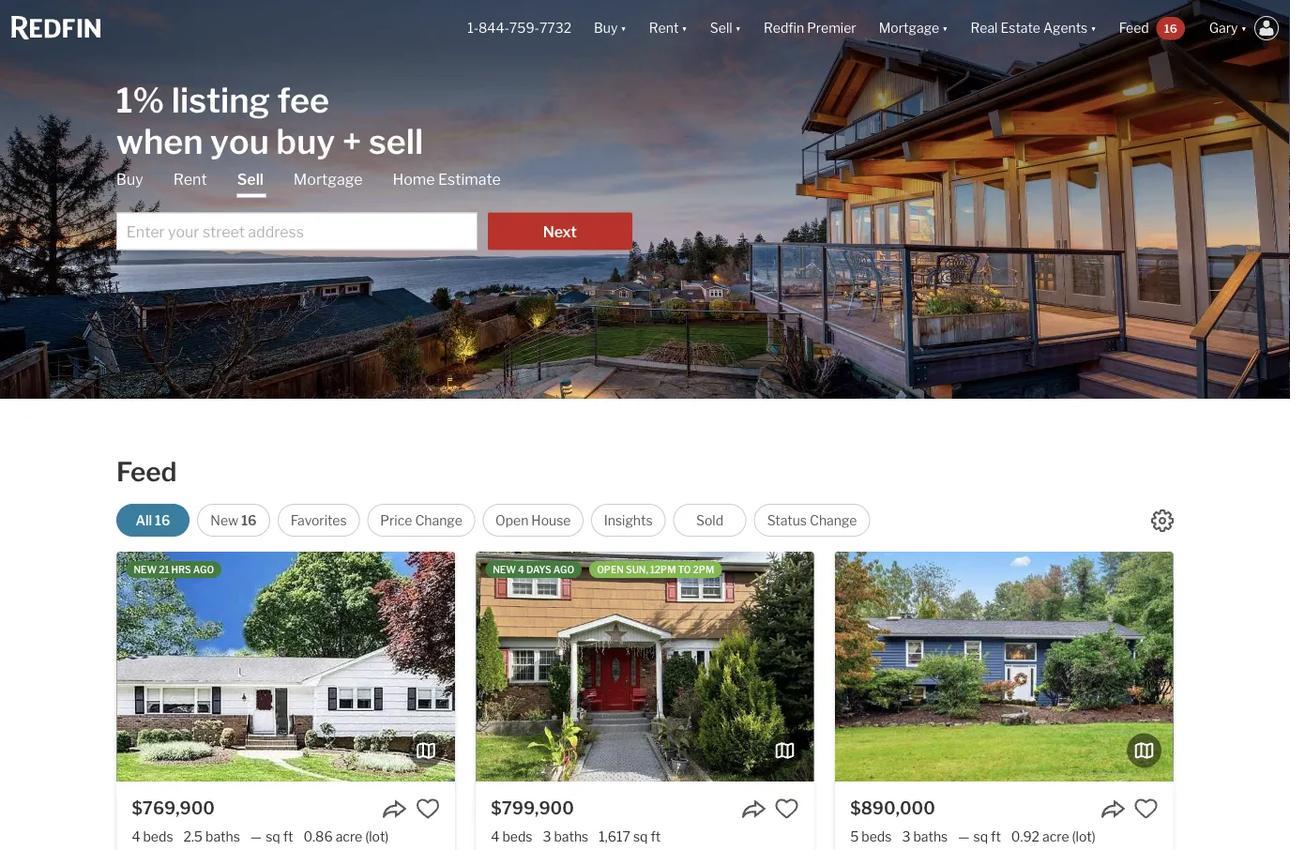 Task type: vqa. For each thing, say whether or not it's contained in the screenshot.
us
no



Task type: locate. For each thing, give the bounding box(es) containing it.
7732
[[539, 20, 572, 36]]

▾ right gary
[[1241, 20, 1247, 36]]

1 favorite button checkbox from the left
[[415, 797, 440, 821]]

baths for $890,000
[[913, 829, 948, 844]]

16 inside new option
[[241, 512, 257, 528]]

2 3 from the left
[[902, 829, 911, 844]]

4 ▾ from the left
[[942, 20, 948, 36]]

2 photo of 4 robert ct, nanuet, ny 10954 image from the left
[[814, 552, 1152, 782]]

ft right 1,617
[[651, 829, 661, 844]]

16 right all
[[155, 512, 170, 528]]

0 horizontal spatial 3 baths
[[543, 829, 589, 844]]

4 beds down '$769,900'
[[132, 829, 173, 844]]

ago right the hrs
[[193, 564, 214, 575]]

2 acre from the left
[[1042, 829, 1069, 844]]

▾ left the sell ▾
[[682, 20, 688, 36]]

1 (lot) from the left
[[365, 829, 389, 844]]

change for price change
[[415, 512, 462, 528]]

buy for buy ▾
[[594, 20, 618, 36]]

0.92 acre (lot)
[[1011, 829, 1096, 844]]

beds for $769,900
[[143, 829, 173, 844]]

(lot)
[[365, 829, 389, 844], [1072, 829, 1096, 844]]

photo of 4 robert ct, nanuet, ny 10954 image
[[476, 552, 814, 782], [814, 552, 1152, 782]]

new 16
[[211, 512, 257, 528]]

beds for $799,900
[[502, 829, 532, 844]]

beds right 5
[[862, 829, 892, 844]]

3 down the $890,000 on the right of page
[[902, 829, 911, 844]]

1 horizontal spatial rent
[[649, 20, 679, 36]]

Enter your street address search field
[[116, 213, 477, 250]]

0 horizontal spatial acre
[[336, 829, 362, 844]]

4 beds for $799,900
[[491, 829, 532, 844]]

acre for $769,900
[[336, 829, 362, 844]]

21
[[159, 564, 169, 575]]

days
[[526, 564, 552, 575]]

sq right 1,617
[[633, 829, 648, 844]]

sell inside dropdown button
[[710, 20, 732, 36]]

baths down the $890,000 on the right of page
[[913, 829, 948, 844]]

rent ▾ button
[[638, 0, 699, 56]]

baths left 1,617
[[554, 829, 589, 844]]

1 acre from the left
[[336, 829, 362, 844]]

all 16
[[135, 512, 170, 528]]

0 horizontal spatial rent
[[173, 170, 207, 189]]

home estimate
[[393, 170, 501, 189]]

1 horizontal spatial sell
[[710, 20, 732, 36]]

mortgage left real
[[879, 20, 939, 36]]

1 beds from the left
[[143, 829, 173, 844]]

2 horizontal spatial favorite button image
[[1134, 797, 1158, 821]]

4 left days
[[518, 564, 524, 575]]

1% listing fee when you buy + sell
[[116, 79, 424, 162]]

1 horizontal spatial new
[[493, 564, 516, 575]]

0 horizontal spatial change
[[415, 512, 462, 528]]

16 left gary
[[1164, 21, 1177, 35]]

change inside option
[[810, 512, 857, 528]]

1 photo of 4 robert ct, nanuet, ny 10954 image from the left
[[476, 552, 814, 782]]

1 horizontal spatial beds
[[502, 829, 532, 844]]

tab list
[[116, 169, 632, 250]]

1 vertical spatial sell
[[237, 170, 264, 189]]

sell ▾ button
[[710, 0, 741, 56]]

0 horizontal spatial buy
[[116, 170, 143, 189]]

3 favorite button checkbox from the left
[[1134, 797, 1158, 821]]

16 inside all radio
[[155, 512, 170, 528]]

new left days
[[493, 564, 516, 575]]

0 horizontal spatial new
[[134, 564, 157, 575]]

new 4 days ago
[[493, 564, 574, 575]]

4 for $799,900
[[491, 829, 500, 844]]

feed right agents
[[1119, 20, 1149, 36]]

2pm
[[693, 564, 714, 575]]

2 — sq ft from the left
[[958, 829, 1001, 844]]

mortgage down "buy"
[[294, 170, 363, 189]]

0 horizontal spatial — sq ft
[[250, 829, 293, 844]]

1 horizontal spatial baths
[[554, 829, 589, 844]]

0 horizontal spatial —
[[250, 829, 262, 844]]

1 4 beds from the left
[[132, 829, 173, 844]]

4
[[518, 564, 524, 575], [132, 829, 140, 844], [491, 829, 500, 844]]

new left 21
[[134, 564, 157, 575]]

1 — sq ft from the left
[[250, 829, 293, 844]]

3 baths down $799,900
[[543, 829, 589, 844]]

home
[[393, 170, 435, 189]]

rent
[[649, 20, 679, 36], [173, 170, 207, 189]]

1 change from the left
[[415, 512, 462, 528]]

2 photo of 2 van wyck st, montvale, nj 07645 image from the left
[[1173, 552, 1290, 782]]

rent down 'when'
[[173, 170, 207, 189]]

1 3 from the left
[[543, 829, 551, 844]]

— for $890,000
[[958, 829, 970, 844]]

when
[[116, 121, 203, 162]]

2 horizontal spatial baths
[[913, 829, 948, 844]]

— left 0.92
[[958, 829, 970, 844]]

sell down you
[[237, 170, 264, 189]]

2 ▾ from the left
[[682, 20, 688, 36]]

redfin premier button
[[753, 0, 868, 56]]

buy ▾
[[594, 20, 627, 36]]

0 horizontal spatial (lot)
[[365, 829, 389, 844]]

All radio
[[116, 504, 189, 537]]

1 horizontal spatial sq
[[633, 829, 648, 844]]

0 horizontal spatial ago
[[193, 564, 214, 575]]

0.86
[[304, 829, 333, 844]]

3 beds from the left
[[862, 829, 892, 844]]

0 horizontal spatial sell
[[237, 170, 264, 189]]

new for $769,900
[[134, 564, 157, 575]]

1 new from the left
[[134, 564, 157, 575]]

3 baths from the left
[[913, 829, 948, 844]]

sq for $769,900
[[266, 829, 280, 844]]

to
[[678, 564, 691, 575]]

change
[[415, 512, 462, 528], [810, 512, 857, 528]]

rent right buy ▾
[[649, 20, 679, 36]]

favorite button image for $769,900
[[415, 797, 440, 821]]

2 horizontal spatial beds
[[862, 829, 892, 844]]

1 horizontal spatial 4 beds
[[491, 829, 532, 844]]

3 baths for $890,000
[[902, 829, 948, 844]]

1 horizontal spatial 3 baths
[[902, 829, 948, 844]]

new
[[134, 564, 157, 575], [493, 564, 516, 575]]

0 horizontal spatial favorite button image
[[415, 797, 440, 821]]

1 vertical spatial mortgage
[[294, 170, 363, 189]]

beds down $799,900
[[502, 829, 532, 844]]

premier
[[807, 20, 856, 36]]

2 ago from the left
[[553, 564, 574, 575]]

sell
[[710, 20, 732, 36], [237, 170, 264, 189]]

0 horizontal spatial 3
[[543, 829, 551, 844]]

— sq ft left 0.86
[[250, 829, 293, 844]]

mortgage for mortgage
[[294, 170, 363, 189]]

2 horizontal spatial ft
[[991, 829, 1001, 844]]

gary ▾
[[1209, 20, 1247, 36]]

0.86 acre (lot)
[[304, 829, 389, 844]]

1 baths from the left
[[206, 829, 240, 844]]

house
[[531, 512, 571, 528]]

2 sq from the left
[[633, 829, 648, 844]]

$890,000
[[850, 798, 935, 818]]

1 ago from the left
[[193, 564, 214, 575]]

2 horizontal spatial favorite button checkbox
[[1134, 797, 1158, 821]]

0 vertical spatial mortgage
[[879, 20, 939, 36]]

1 vertical spatial rent
[[173, 170, 207, 189]]

rent ▾ button
[[649, 0, 688, 56]]

favorite button checkbox
[[415, 797, 440, 821], [775, 797, 799, 821], [1134, 797, 1158, 821]]

— sq ft for $769,900
[[250, 829, 293, 844]]

1 horizontal spatial favorite button image
[[775, 797, 799, 821]]

(lot) for $890,000
[[1072, 829, 1096, 844]]

4 beds down $799,900
[[491, 829, 532, 844]]

sq
[[266, 829, 280, 844], [633, 829, 648, 844], [974, 829, 988, 844]]

▾ left rent ▾
[[621, 20, 627, 36]]

ft left 0.86
[[283, 829, 293, 844]]

1 horizontal spatial feed
[[1119, 20, 1149, 36]]

1 sq from the left
[[266, 829, 280, 844]]

3 favorite button image from the left
[[1134, 797, 1158, 821]]

ft for $890,000
[[991, 829, 1001, 844]]

change inside radio
[[415, 512, 462, 528]]

favorite button image
[[415, 797, 440, 821], [775, 797, 799, 821], [1134, 797, 1158, 821]]

12pm
[[650, 564, 676, 575]]

2 horizontal spatial sq
[[974, 829, 988, 844]]

1 horizontal spatial change
[[810, 512, 857, 528]]

2 favorite button image from the left
[[775, 797, 799, 821]]

buy
[[594, 20, 618, 36], [116, 170, 143, 189]]

1 horizontal spatial — sq ft
[[958, 829, 1001, 844]]

feed
[[1119, 20, 1149, 36], [116, 456, 177, 488]]

buy ▾ button
[[583, 0, 638, 56]]

3 sq from the left
[[974, 829, 988, 844]]

2 horizontal spatial 16
[[1164, 21, 1177, 35]]

0 horizontal spatial sq
[[266, 829, 280, 844]]

buy inside buy ▾ dropdown button
[[594, 20, 618, 36]]

acre
[[336, 829, 362, 844], [1042, 829, 1069, 844]]

buy
[[276, 121, 335, 162]]

feed up all
[[116, 456, 177, 488]]

1 horizontal spatial —
[[958, 829, 970, 844]]

2 (lot) from the left
[[1072, 829, 1096, 844]]

4 for $769,900
[[132, 829, 140, 844]]

— sq ft
[[250, 829, 293, 844], [958, 829, 1001, 844]]

2.5
[[183, 829, 203, 844]]

status
[[767, 512, 807, 528]]

3 ft from the left
[[991, 829, 1001, 844]]

2 baths from the left
[[554, 829, 589, 844]]

Open House radio
[[483, 504, 583, 537]]

2 new from the left
[[493, 564, 516, 575]]

ago
[[193, 564, 214, 575], [553, 564, 574, 575]]

ago right days
[[553, 564, 574, 575]]

estimate
[[438, 170, 501, 189]]

sell inside tab list
[[237, 170, 264, 189]]

1 ft from the left
[[283, 829, 293, 844]]

ago for $799,900
[[553, 564, 574, 575]]

beds
[[143, 829, 173, 844], [502, 829, 532, 844], [862, 829, 892, 844]]

— for $769,900
[[250, 829, 262, 844]]

4 down '$769,900'
[[132, 829, 140, 844]]

1 3 baths from the left
[[543, 829, 589, 844]]

2 4 beds from the left
[[491, 829, 532, 844]]

0 horizontal spatial baths
[[206, 829, 240, 844]]

▾ right agents
[[1091, 20, 1097, 36]]

real estate agents ▾ button
[[959, 0, 1108, 56]]

(lot) right 0.92
[[1072, 829, 1096, 844]]

(lot) right 0.86
[[365, 829, 389, 844]]

6 ▾ from the left
[[1241, 20, 1247, 36]]

2 change from the left
[[810, 512, 857, 528]]

3 baths down the $890,000 on the right of page
[[902, 829, 948, 844]]

real estate agents ▾
[[971, 20, 1097, 36]]

4 beds
[[132, 829, 173, 844], [491, 829, 532, 844]]

— sq ft left 0.92
[[958, 829, 1001, 844]]

0 vertical spatial buy
[[594, 20, 618, 36]]

3 for $799,900
[[543, 829, 551, 844]]

▾ for rent ▾
[[682, 20, 688, 36]]

▾ for mortgage ▾
[[942, 20, 948, 36]]

baths for $769,900
[[206, 829, 240, 844]]

acre right 0.86
[[336, 829, 362, 844]]

sell right rent ▾
[[710, 20, 732, 36]]

5 beds
[[850, 829, 892, 844]]

rent for rent
[[173, 170, 207, 189]]

16
[[1164, 21, 1177, 35], [155, 512, 170, 528], [241, 512, 257, 528]]

open sun, 12pm to 2pm
[[597, 564, 714, 575]]

Favorites radio
[[278, 504, 360, 537]]

0 horizontal spatial feed
[[116, 456, 177, 488]]

4 down $799,900
[[491, 829, 500, 844]]

2 beds from the left
[[502, 829, 532, 844]]

1 favorite button image from the left
[[415, 797, 440, 821]]

2 — from the left
[[958, 829, 970, 844]]

1 — from the left
[[250, 829, 262, 844]]

16 right "new"
[[241, 512, 257, 528]]

0 horizontal spatial 4 beds
[[132, 829, 173, 844]]

tab list containing buy
[[116, 169, 632, 250]]

2 favorite button checkbox from the left
[[775, 797, 799, 821]]

▾
[[621, 20, 627, 36], [682, 20, 688, 36], [735, 20, 741, 36], [942, 20, 948, 36], [1091, 20, 1097, 36], [1241, 20, 1247, 36]]

ft
[[283, 829, 293, 844], [651, 829, 661, 844], [991, 829, 1001, 844]]

buy inside tab list
[[116, 170, 143, 189]]

844-
[[479, 20, 509, 36]]

change right status
[[810, 512, 857, 528]]

1 horizontal spatial acre
[[1042, 829, 1069, 844]]

0 horizontal spatial 16
[[155, 512, 170, 528]]

0 horizontal spatial mortgage
[[294, 170, 363, 189]]

sell link
[[237, 169, 264, 198]]

sell ▾
[[710, 20, 741, 36]]

photo of 2 van wyck st, montvale, nj 07645 image
[[835, 552, 1173, 782], [1173, 552, 1290, 782]]

sq left 0.92
[[974, 829, 988, 844]]

2 3 baths from the left
[[902, 829, 948, 844]]

mortgage inside dropdown button
[[879, 20, 939, 36]]

1 horizontal spatial buy
[[594, 20, 618, 36]]

sq for $890,000
[[974, 829, 988, 844]]

▾ for gary ▾
[[1241, 20, 1247, 36]]

1-844-759-7732
[[467, 20, 572, 36]]

1 horizontal spatial ft
[[651, 829, 661, 844]]

0 horizontal spatial ft
[[283, 829, 293, 844]]

buy right 7732 at the top of page
[[594, 20, 618, 36]]

▾ for buy ▾
[[621, 20, 627, 36]]

real
[[971, 20, 998, 36]]

▾ left real
[[942, 20, 948, 36]]

1 horizontal spatial favorite button checkbox
[[775, 797, 799, 821]]

0 vertical spatial feed
[[1119, 20, 1149, 36]]

0 horizontal spatial favorite button checkbox
[[415, 797, 440, 821]]

0 horizontal spatial beds
[[143, 829, 173, 844]]

buy down 'when'
[[116, 170, 143, 189]]

1 horizontal spatial (lot)
[[1072, 829, 1096, 844]]

insights
[[604, 512, 653, 528]]

mortgage
[[879, 20, 939, 36], [294, 170, 363, 189]]

option group
[[116, 504, 870, 537]]

— sq ft for $890,000
[[958, 829, 1001, 844]]

ft left 0.92
[[991, 829, 1001, 844]]

baths
[[206, 829, 240, 844], [554, 829, 589, 844], [913, 829, 948, 844]]

option group containing all
[[116, 504, 870, 537]]

1 vertical spatial buy
[[116, 170, 143, 189]]

agents
[[1043, 20, 1088, 36]]

759-
[[509, 20, 539, 36]]

redfin
[[764, 20, 804, 36]]

16 for all 16
[[155, 512, 170, 528]]

sell ▾ button
[[699, 0, 753, 56]]

rent inside dropdown button
[[649, 20, 679, 36]]

0 vertical spatial rent
[[649, 20, 679, 36]]

3
[[543, 829, 551, 844], [902, 829, 911, 844]]

0 vertical spatial sell
[[710, 20, 732, 36]]

1 vertical spatial feed
[[116, 456, 177, 488]]

change right price
[[415, 512, 462, 528]]

ago for $769,900
[[193, 564, 214, 575]]

▾ for sell ▾
[[735, 20, 741, 36]]

▾ left redfin
[[735, 20, 741, 36]]

3 baths for $799,900
[[543, 829, 589, 844]]

rent link
[[173, 169, 207, 190]]

beds down '$769,900'
[[143, 829, 173, 844]]

3 ▾ from the left
[[735, 20, 741, 36]]

fee
[[277, 79, 329, 121]]

2 ft from the left
[[651, 829, 661, 844]]

open
[[597, 564, 624, 575]]

sun,
[[626, 564, 648, 575]]

baths right 2.5
[[206, 829, 240, 844]]

acre right 0.92
[[1042, 829, 1069, 844]]

sold
[[696, 512, 723, 528]]

1 horizontal spatial 3
[[902, 829, 911, 844]]

you
[[210, 121, 269, 162]]

1 horizontal spatial ago
[[553, 564, 574, 575]]

1 horizontal spatial 16
[[241, 512, 257, 528]]

3 baths
[[543, 829, 589, 844], [902, 829, 948, 844]]

0 horizontal spatial 4
[[132, 829, 140, 844]]

acre for $890,000
[[1042, 829, 1069, 844]]

sq left 0.86
[[266, 829, 280, 844]]

— right '2.5 baths'
[[250, 829, 262, 844]]

3 down $799,900
[[543, 829, 551, 844]]

1 horizontal spatial mortgage
[[879, 20, 939, 36]]

1 ▾ from the left
[[621, 20, 627, 36]]

1 horizontal spatial 4
[[491, 829, 500, 844]]



Task type: describe. For each thing, give the bounding box(es) containing it.
favorite button image for $799,900
[[775, 797, 799, 821]]

1 photo of 2 van wyck st, montvale, nj 07645 image from the left
[[835, 552, 1173, 782]]

favorite button image for $890,000
[[1134, 797, 1158, 821]]

open
[[495, 512, 529, 528]]

sell for sell
[[237, 170, 264, 189]]

price
[[380, 512, 412, 528]]

favorite button checkbox for $890,000
[[1134, 797, 1158, 821]]

ft for $769,900
[[283, 829, 293, 844]]

new
[[211, 512, 239, 528]]

buy ▾ button
[[594, 0, 627, 56]]

next
[[543, 223, 577, 241]]

+
[[342, 121, 362, 162]]

favorites
[[291, 512, 347, 528]]

all
[[135, 512, 152, 528]]

(lot) for $769,900
[[365, 829, 389, 844]]

rent ▾
[[649, 20, 688, 36]]

3 for $890,000
[[902, 829, 911, 844]]

beds for $890,000
[[862, 829, 892, 844]]

Price Change radio
[[367, 504, 475, 537]]

2.5 baths
[[183, 829, 240, 844]]

mortgage ▾ button
[[868, 0, 959, 56]]

estate
[[1001, 20, 1040, 36]]

0.92
[[1011, 829, 1040, 844]]

status change
[[767, 512, 857, 528]]

photo of 40 fox hill rd, upper saddle river, nj 07458 image
[[117, 552, 455, 782]]

baths for $799,900
[[554, 829, 589, 844]]

sell
[[369, 121, 424, 162]]

mortgage link
[[294, 169, 363, 190]]

favorite button checkbox for $799,900
[[775, 797, 799, 821]]

Status Change radio
[[754, 504, 870, 537]]

buy for buy
[[116, 170, 143, 189]]

home estimate link
[[393, 169, 501, 190]]

favorite button checkbox for $769,900
[[415, 797, 440, 821]]

mortgage ▾ button
[[879, 0, 948, 56]]

new for $799,900
[[493, 564, 516, 575]]

1-
[[467, 20, 479, 36]]

redfin premier
[[764, 20, 856, 36]]

16 for new 16
[[241, 512, 257, 528]]

rent for rent ▾
[[649, 20, 679, 36]]

sell for sell ▾
[[710, 20, 732, 36]]

1-844-759-7732 link
[[467, 20, 572, 36]]

next button
[[488, 213, 632, 250]]

gary
[[1209, 20, 1238, 36]]

mortgage for mortgage ▾
[[879, 20, 939, 36]]

1,617 sq ft
[[599, 829, 661, 844]]

New radio
[[197, 504, 270, 537]]

2 horizontal spatial 4
[[518, 564, 524, 575]]

listing
[[171, 79, 270, 121]]

$799,900
[[491, 798, 574, 818]]

Insights radio
[[591, 504, 666, 537]]

new 21 hrs ago
[[134, 564, 214, 575]]

mortgage ▾
[[879, 20, 948, 36]]

5
[[850, 829, 859, 844]]

buy link
[[116, 169, 143, 190]]

1%
[[116, 79, 164, 121]]

change for status change
[[810, 512, 857, 528]]

open house
[[495, 512, 571, 528]]

5 ▾ from the left
[[1091, 20, 1097, 36]]

price change
[[380, 512, 462, 528]]

real estate agents ▾ link
[[971, 0, 1097, 56]]

4 beds for $769,900
[[132, 829, 173, 844]]

Sold radio
[[673, 504, 746, 537]]

1,617
[[599, 829, 630, 844]]

$769,900
[[132, 798, 215, 818]]

hrs
[[171, 564, 191, 575]]



